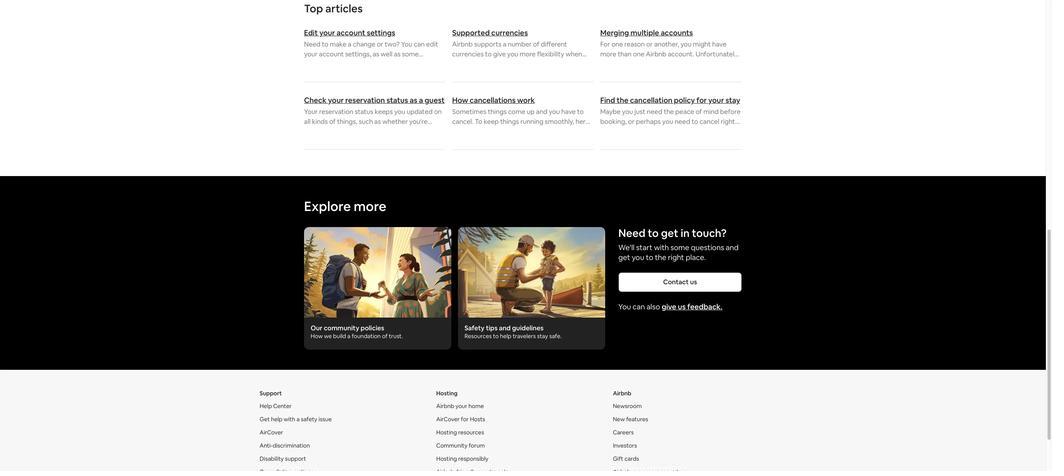 Task type: describe. For each thing, give the bounding box(es) containing it.
edit
[[426, 40, 438, 49]]

maybe
[[601, 107, 621, 116]]

investors
[[613, 442, 637, 450]]

with down when
[[571, 60, 584, 68]]

as up profile,
[[394, 50, 401, 58]]

a inside edit your account settings need to make a change or two? you can edit your account settings, as well as some information on your public profile, from your account sect…
[[348, 40, 352, 49]]

airbnb your home
[[436, 403, 484, 410]]

resources
[[458, 429, 484, 436]]

hosting for hosting
[[436, 390, 458, 397]]

you left host
[[452, 60, 463, 68]]

the inside need to get in touch? we'll start with some questions and get you to the right place.
[[655, 253, 667, 262]]

no
[[623, 60, 630, 68]]

with left us.
[[502, 60, 515, 68]]

policies
[[361, 324, 384, 333]]

cancel inside how cancellations work sometimes things come up and you have to cancel. to keep things running smoothly, here's how you can cancel a reservation, figure out your r…
[[492, 127, 511, 136]]

airbnb up aircover for hosts
[[436, 403, 454, 410]]

your right the from
[[423, 60, 437, 68]]

smoothly,
[[545, 117, 574, 126]]

community
[[436, 442, 468, 450]]

trust.
[[389, 333, 403, 340]]

to
[[475, 117, 483, 126]]

1 vertical spatial account
[[319, 50, 344, 58]]

for
[[601, 40, 610, 49]]

help inside safety tips and guidelines resources to help travelers stay safe.
[[500, 333, 512, 340]]

1 horizontal spatial you
[[619, 302, 631, 312]]

make
[[330, 40, 347, 49]]

with inside need to get in touch? we'll start with some questions and get you to the right place.
[[654, 243, 669, 252]]

hosting resources link
[[436, 429, 484, 436]]

right inside find the cancellation policy for your stay maybe you just need the peace of mind before booking, or perhaps you need to cancel right now. here's how to find the cancellation policy fo…
[[721, 117, 735, 126]]

a inside how cancellations work sometimes things come up and you have to cancel. to keep things running smoothly, here's how you can cancel a reservation, figure out your r…
[[513, 127, 516, 136]]

1 horizontal spatial need
[[647, 107, 663, 116]]

more inside supported currencies airbnb supports a number of different currencies to give you more flexibility when you host or stay with us. choose to pay with your preferr…
[[520, 50, 536, 58]]

you inside merging multiple accounts for one reason or another, you might have more than one airbnb account. unfortunately, there's no way to merge or move information or bookin…
[[681, 40, 692, 49]]

your right check
[[328, 96, 344, 105]]

airbnb inside supported currencies airbnb supports a number of different currencies to give you more flexibility when you host or stay with us. choose to pay with your preferr…
[[452, 40, 473, 49]]

to down the peace
[[692, 117, 699, 126]]

check
[[304, 96, 327, 105]]

0 vertical spatial things
[[488, 107, 507, 116]]

your
[[304, 107, 318, 116]]

top articles
[[304, 2, 363, 16]]

sect…
[[331, 70, 349, 78]]

right inside need to get in touch? we'll start with some questions and get you to the right place.
[[668, 253, 684, 262]]

home
[[469, 403, 484, 410]]

stay inside find the cancellation policy for your stay maybe you just need the peace of mind before booking, or perhaps you need to cancel right now. here's how to find the cancellation policy fo…
[[726, 96, 741, 105]]

preferr…
[[467, 70, 493, 78]]

airbnb inside merging multiple accounts for one reason or another, you might have more than one airbnb account. unfortunately, there's no way to merge or move information or bookin…
[[646, 50, 667, 58]]

2 horizontal spatial need
[[675, 117, 691, 126]]

edit your account settings link
[[304, 28, 446, 38]]

features
[[626, 416, 649, 423]]

foundation
[[352, 333, 381, 340]]

give inside supported currencies airbnb supports a number of different currencies to give you more flexibility when you host or stay with us. choose to pay with your preferr…
[[493, 50, 506, 58]]

supports
[[474, 40, 502, 49]]

of inside find the cancellation policy for your stay maybe you just need the peace of mind before booking, or perhaps you need to cancel right now. here's how to find the cancellation policy fo…
[[696, 107, 702, 116]]

you left "just"
[[622, 107, 633, 116]]

you up the smoothly,
[[549, 107, 560, 116]]

account.
[[668, 50, 695, 58]]

safety
[[301, 416, 317, 423]]

forum
[[469, 442, 485, 450]]

place.
[[686, 253, 706, 262]]

1 vertical spatial give
[[662, 302, 677, 312]]

careers
[[613, 429, 634, 436]]

do
[[370, 127, 378, 136]]

sometimes
[[452, 107, 487, 116]]

peace
[[676, 107, 695, 116]]

on inside check your reservation status as a guest your reservation status keeps you updated on all kinds of things, such as whether you're confirmed or need to do something like verify your …
[[434, 107, 442, 116]]

our
[[311, 324, 323, 333]]

confirmed
[[304, 127, 336, 136]]

multiple
[[631, 28, 660, 37]]

to down supports
[[485, 50, 492, 58]]

than
[[618, 50, 632, 58]]

or down there's
[[601, 70, 607, 78]]

hosting responsibly
[[436, 455, 489, 463]]

here's
[[576, 117, 594, 126]]

merging multiple accounts for one reason or another, you might have more than one airbnb account. unfortunately, there's no way to merge or move information or bookin…
[[601, 28, 739, 78]]

find the cancellation policy for your stay link
[[601, 96, 742, 105]]

we'll
[[619, 243, 635, 252]]

your up make on the top of page
[[320, 28, 335, 37]]

give us feedback. link
[[662, 302, 723, 312]]

0 vertical spatial us
[[690, 278, 697, 287]]

0 vertical spatial reservation
[[345, 96, 385, 105]]

community forum link
[[436, 442, 485, 450]]

information inside edit your account settings need to make a change or two? you can edit your account settings, as well as some information on your public profile, from your account sect…
[[304, 60, 339, 68]]

your down the settings, on the top of page
[[350, 60, 364, 68]]

0 horizontal spatial for
[[461, 416, 469, 423]]

to left find
[[651, 127, 657, 136]]

help
[[260, 403, 272, 410]]

get
[[260, 416, 270, 423]]

investors link
[[613, 442, 637, 450]]

find
[[659, 127, 671, 136]]

…
[[319, 137, 324, 146]]

0 vertical spatial currencies
[[492, 28, 528, 37]]

2 horizontal spatial can
[[633, 302, 645, 312]]

gift cards link
[[613, 455, 639, 463]]

settings,
[[345, 50, 371, 58]]

find
[[601, 96, 615, 105]]

cancel inside find the cancellation policy for your stay maybe you just need the peace of mind before booking, or perhaps you need to cancel right now. here's how to find the cancellation policy fo…
[[700, 117, 720, 126]]

your left the …
[[304, 137, 318, 146]]

safety
[[465, 324, 485, 333]]

before
[[720, 107, 741, 116]]

or down account.
[[675, 60, 681, 68]]

change
[[353, 40, 376, 49]]

booking,
[[601, 117, 627, 126]]

as up do
[[375, 117, 381, 126]]

and inside safety tips and guidelines resources to help travelers stay safe.
[[499, 324, 511, 333]]

careers link
[[613, 429, 634, 436]]

out
[[574, 127, 584, 136]]

disability
[[260, 455, 284, 463]]

1 vertical spatial things
[[500, 117, 519, 126]]

or inside check your reservation status as a guest your reservation status keeps you updated on all kinds of things, such as whether you're confirmed or need to do something like verify your …
[[337, 127, 344, 136]]

your inside supported currencies airbnb supports a number of different currencies to give you more flexibility when you host or stay with us. choose to pay with your preferr…
[[452, 70, 466, 78]]

0 horizontal spatial more
[[354, 198, 387, 215]]

merge
[[653, 60, 673, 68]]

number
[[508, 40, 532, 49]]

work
[[517, 96, 535, 105]]

of inside the our community policies how we build a foundation of trust.
[[382, 333, 388, 340]]

to up the start on the bottom right of the page
[[648, 226, 659, 240]]

edit your account settings need to make a change or two? you can edit your account settings, as well as some information on your public profile, from your account sect…
[[304, 28, 438, 78]]

figure
[[555, 127, 573, 136]]

reservation,
[[518, 127, 553, 136]]

keep
[[484, 117, 499, 126]]

1 horizontal spatial get
[[661, 226, 679, 240]]

host
[[465, 60, 478, 68]]

start
[[637, 243, 653, 252]]

contact
[[664, 278, 689, 287]]

all
[[304, 117, 311, 126]]

us.
[[516, 60, 525, 68]]

help center link
[[260, 403, 292, 410]]

1 horizontal spatial one
[[633, 50, 645, 58]]

airbnb up the "newsroom" at the right of the page
[[613, 390, 632, 397]]

a left the safety
[[297, 416, 300, 423]]

aircover for aircover link at the bottom left of the page
[[260, 429, 283, 436]]

stay inside safety tips and guidelines resources to help travelers stay safe.
[[537, 333, 548, 340]]

to down the start on the bottom right of the page
[[646, 253, 654, 262]]

support
[[285, 455, 306, 463]]

a inside check your reservation status as a guest your reservation status keeps you updated on all kinds of things, such as whether you're confirmed or need to do something like verify your …
[[419, 96, 423, 105]]

how cancellations work sometimes things come up and you have to cancel. to keep things running smoothly, here's how you can cancel a reservation, figure out your r…
[[452, 96, 594, 146]]

need to get in touch? we'll start with some questions and get you to the right place.
[[619, 226, 739, 262]]

you up r…
[[467, 127, 478, 136]]

responsibly
[[458, 455, 489, 463]]

help center
[[260, 403, 292, 410]]

edit
[[304, 28, 318, 37]]

you inside check your reservation status as a guest your reservation status keeps you updated on all kinds of things, such as whether you're confirmed or need to do something like verify your …
[[394, 107, 405, 116]]



Task type: locate. For each thing, give the bounding box(es) containing it.
1 horizontal spatial have
[[713, 40, 727, 49]]

you
[[681, 40, 692, 49], [507, 50, 519, 58], [452, 60, 463, 68], [394, 107, 405, 116], [549, 107, 560, 116], [622, 107, 633, 116], [663, 117, 674, 126], [467, 127, 478, 136], [632, 253, 645, 262]]

perhaps
[[636, 117, 661, 126]]

disability support link
[[260, 455, 306, 463]]

and right tips on the bottom of the page
[[499, 324, 511, 333]]

1 horizontal spatial right
[[721, 117, 735, 126]]

1 horizontal spatial need
[[619, 226, 646, 240]]

1 vertical spatial need
[[619, 226, 646, 240]]

1 vertical spatial currencies
[[452, 50, 484, 58]]

cancel down mind
[[700, 117, 720, 126]]

safe.
[[550, 333, 562, 340]]

can
[[414, 40, 425, 49], [479, 127, 490, 136], [633, 302, 645, 312]]

to up the here's on the top right
[[577, 107, 584, 116]]

need inside need to get in touch? we'll start with some questions and get you to the right place.
[[619, 226, 646, 240]]

of right kinds
[[329, 117, 336, 126]]

2 vertical spatial and
[[499, 324, 511, 333]]

come
[[508, 107, 526, 116]]

or inside find the cancellation policy for your stay maybe you just need the peace of mind before booking, or perhaps you need to cancel right now. here's how to find the cancellation policy fo…
[[628, 117, 635, 126]]

2 horizontal spatial stay
[[726, 96, 741, 105]]

1 vertical spatial and
[[726, 243, 739, 252]]

something
[[379, 127, 412, 136]]

0 horizontal spatial us
[[678, 302, 686, 312]]

0 horizontal spatial cancel
[[492, 127, 511, 136]]

some
[[402, 50, 419, 58], [671, 243, 690, 252]]

1 horizontal spatial cancel
[[700, 117, 720, 126]]

information inside merging multiple accounts for one reason or another, you might have more than one airbnb account. unfortunately, there's no way to merge or move information or bookin…
[[701, 60, 736, 68]]

give down supports
[[493, 50, 506, 58]]

pay
[[559, 60, 570, 68]]

0 horizontal spatial on
[[341, 60, 349, 68]]

with
[[502, 60, 515, 68], [571, 60, 584, 68], [654, 243, 669, 252], [284, 416, 295, 423]]

1 horizontal spatial give
[[662, 302, 677, 312]]

things
[[488, 107, 507, 116], [500, 117, 519, 126]]

need down things,
[[345, 127, 360, 136]]

in
[[681, 226, 690, 240]]

0 horizontal spatial need
[[345, 127, 360, 136]]

1 horizontal spatial and
[[536, 107, 548, 116]]

1 vertical spatial one
[[633, 50, 645, 58]]

up
[[527, 107, 535, 116]]

as up updated
[[410, 96, 418, 105]]

1 vertical spatial aircover
[[260, 429, 283, 436]]

need up perhaps
[[647, 107, 663, 116]]

0 vertical spatial help
[[500, 333, 512, 340]]

on down guest
[[434, 107, 442, 116]]

with down center
[[284, 416, 295, 423]]

a inside the our community policies how we build a foundation of trust.
[[347, 333, 351, 340]]

0 vertical spatial how
[[452, 96, 468, 105]]

newsroom link
[[613, 403, 642, 410]]

1 how from the left
[[452, 127, 465, 136]]

1 vertical spatial help
[[271, 416, 283, 423]]

of inside supported currencies airbnb supports a number of different currencies to give you more flexibility when you host or stay with us. choose to pay with your preferr…
[[533, 40, 540, 49]]

and right 'questions' in the right bottom of the page
[[726, 243, 739, 252]]

you down the number
[[507, 50, 519, 58]]

some down in
[[671, 243, 690, 252]]

like
[[413, 127, 423, 136]]

aircover down airbnb your home link
[[436, 416, 460, 423]]

of right the number
[[533, 40, 540, 49]]

you down the start on the bottom right of the page
[[632, 253, 645, 262]]

0 horizontal spatial get
[[619, 253, 631, 262]]

some inside need to get in touch? we'll start with some questions and get you to the right place.
[[671, 243, 690, 252]]

0 vertical spatial cancel
[[700, 117, 720, 126]]

give right also on the bottom of page
[[662, 302, 677, 312]]

a inside supported currencies airbnb supports a number of different currencies to give you more flexibility when you host or stay with us. choose to pay with your preferr…
[[503, 40, 507, 49]]

hosting for hosting resources
[[436, 429, 457, 436]]

account
[[304, 70, 330, 78]]

how down perhaps
[[637, 127, 649, 136]]

contact us
[[664, 278, 697, 287]]

1 vertical spatial reservation
[[319, 107, 353, 116]]

how inside find the cancellation policy for your stay maybe you just need the peace of mind before booking, or perhaps you need to cancel right now. here's how to find the cancellation policy fo…
[[637, 127, 649, 136]]

or up here's
[[628, 117, 635, 126]]

us left feedback.
[[678, 302, 686, 312]]

gift
[[613, 455, 624, 463]]

0 vertical spatial aircover
[[436, 416, 460, 423]]

0 horizontal spatial some
[[402, 50, 419, 58]]

0 vertical spatial give
[[493, 50, 506, 58]]

0 horizontal spatial right
[[668, 253, 684, 262]]

help right tips on the bottom of the page
[[500, 333, 512, 340]]

profile,
[[385, 60, 406, 68]]

0 horizontal spatial status
[[355, 107, 373, 116]]

0 vertical spatial need
[[647, 107, 663, 116]]

or up preferr…
[[480, 60, 486, 68]]

hosting down community at bottom left
[[436, 455, 457, 463]]

1 horizontal spatial on
[[434, 107, 442, 116]]

guidelines
[[512, 324, 544, 333]]

different
[[541, 40, 568, 49]]

to inside edit your account settings need to make a change or two? you can edit your account settings, as well as some information on your public profile, from your account sect…
[[322, 40, 329, 49]]

2 horizontal spatial more
[[601, 50, 617, 58]]

0 vertical spatial some
[[402, 50, 419, 58]]

account
[[337, 28, 365, 37], [319, 50, 344, 58]]

a right make on the top of page
[[348, 40, 352, 49]]

another,
[[654, 40, 679, 49]]

account up make on the top of page
[[337, 28, 365, 37]]

well
[[381, 50, 393, 58]]

1 horizontal spatial how
[[637, 127, 649, 136]]

when
[[566, 50, 583, 58]]

policy
[[674, 96, 695, 105], [722, 127, 740, 136]]

1 horizontal spatial policy
[[722, 127, 740, 136]]

you
[[401, 40, 413, 49], [619, 302, 631, 312]]

how inside the our community policies how we build a foundation of trust.
[[311, 333, 323, 340]]

how
[[452, 96, 468, 105], [311, 333, 323, 340]]

one up way
[[633, 50, 645, 58]]

to inside merging multiple accounts for one reason or another, you might have more than one airbnb account. unfortunately, there's no way to merge or move information or bookin…
[[645, 60, 652, 68]]

you right two? in the left of the page
[[401, 40, 413, 49]]

as up 'public'
[[373, 50, 379, 58]]

1 vertical spatial stay
[[726, 96, 741, 105]]

aircover up anti-
[[260, 429, 283, 436]]

airbnb your home link
[[436, 403, 484, 410]]

to inside how cancellations work sometimes things come up and you have to cancel. to keep things running smoothly, here's how you can cancel a reservation, figure out your r…
[[577, 107, 584, 116]]

1 horizontal spatial stay
[[537, 333, 548, 340]]

2 vertical spatial can
[[633, 302, 645, 312]]

reason
[[625, 40, 645, 49]]

choose
[[526, 60, 549, 68]]

policy down before
[[722, 127, 740, 136]]

1 horizontal spatial some
[[671, 243, 690, 252]]

you're
[[410, 117, 428, 126]]

2 how from the left
[[637, 127, 649, 136]]

on inside edit your account settings need to make a change or two? you can edit your account settings, as well as some information on your public profile, from your account sect…
[[341, 60, 349, 68]]

1 vertical spatial policy
[[722, 127, 740, 136]]

1 information from the left
[[304, 60, 339, 68]]

0 vertical spatial status
[[387, 96, 408, 105]]

you can also give us feedback.
[[619, 302, 723, 312]]

1 vertical spatial you
[[619, 302, 631, 312]]

get down we'll
[[619, 253, 631, 262]]

1 horizontal spatial can
[[479, 127, 490, 136]]

move
[[683, 60, 700, 68]]

or
[[377, 40, 384, 49], [647, 40, 653, 49], [480, 60, 486, 68], [675, 60, 681, 68], [601, 70, 607, 78], [628, 117, 635, 126], [337, 127, 344, 136]]

1 hosting from the top
[[436, 390, 458, 397]]

need inside edit your account settings need to make a change or two? you can edit your account settings, as well as some information on your public profile, from your account sect…
[[304, 40, 321, 49]]

cards
[[625, 455, 639, 463]]

travelers
[[513, 333, 536, 340]]

1 vertical spatial have
[[562, 107, 576, 116]]

0 vertical spatial get
[[661, 226, 679, 240]]

how inside how cancellations work sometimes things come up and you have to cancel. to keep things running smoothly, here's how you can cancel a reservation, figure out your r…
[[452, 127, 465, 136]]

0 horizontal spatial currencies
[[452, 50, 484, 58]]

hosting for hosting responsibly
[[436, 455, 457, 463]]

your down host
[[452, 70, 466, 78]]

2 vertical spatial hosting
[[436, 455, 457, 463]]

0 vertical spatial account
[[337, 28, 365, 37]]

and inside need to get in touch? we'll start with some questions and get you to the right place.
[[726, 243, 739, 252]]

or inside supported currencies airbnb supports a number of different currencies to give you more flexibility when you host or stay with us. choose to pay with your preferr…
[[480, 60, 486, 68]]

1 vertical spatial status
[[355, 107, 373, 116]]

supported currencies link
[[452, 28, 594, 38]]

build
[[333, 333, 346, 340]]

explore
[[304, 198, 351, 215]]

0 vertical spatial hosting
[[436, 390, 458, 397]]

your up mind
[[709, 96, 724, 105]]

0 vertical spatial need
[[304, 40, 321, 49]]

cancel
[[700, 117, 720, 126], [492, 127, 511, 136]]

to inside safety tips and guidelines resources to help travelers stay safe.
[[493, 333, 499, 340]]

1 horizontal spatial more
[[520, 50, 536, 58]]

settings
[[367, 28, 395, 37]]

you inside edit your account settings need to make a change or two? you can edit your account settings, as well as some information on your public profile, from your account sect…
[[401, 40, 413, 49]]

resources
[[465, 333, 492, 340]]

and right up at the right top
[[536, 107, 548, 116]]

hosting up airbnb your home link
[[436, 390, 458, 397]]

one
[[612, 40, 623, 49], [633, 50, 645, 58]]

0 vertical spatial one
[[612, 40, 623, 49]]

here's
[[616, 127, 635, 136]]

0 vertical spatial can
[[414, 40, 425, 49]]

aircover for aircover for hosts
[[436, 416, 460, 423]]

1 vertical spatial cancellation
[[684, 127, 720, 136]]

check your reservation status as a guest your reservation status keeps you updated on all kinds of things, such as whether you're confirmed or need to do something like verify your …
[[304, 96, 445, 146]]

hosting up community at bottom left
[[436, 429, 457, 436]]

can inside edit your account settings need to make a change or two? you can edit your account settings, as well as some information on your public profile, from your account sect…
[[414, 40, 425, 49]]

for inside find the cancellation policy for your stay maybe you just need the peace of mind before booking, or perhaps you need to cancel right now. here's how to find the cancellation policy fo…
[[697, 96, 707, 105]]

new features link
[[613, 416, 649, 423]]

more inside merging multiple accounts for one reason or another, you might have more than one airbnb account. unfortunately, there's no way to merge or move information or bookin…
[[601, 50, 617, 58]]

we
[[324, 333, 332, 340]]

of inside check your reservation status as a guest your reservation status keeps you updated on all kinds of things, such as whether you're confirmed or need to do something like verify your …
[[329, 117, 336, 126]]

supported
[[452, 28, 490, 37]]

you inside need to get in touch? we'll start with some questions and get you to the right place.
[[632, 253, 645, 262]]

to left make on the top of page
[[322, 40, 329, 49]]

1 horizontal spatial cancellation
[[684, 127, 720, 136]]

need inside check your reservation status as a guest your reservation status keeps you updated on all kinds of things, such as whether you're confirmed or need to do something like verify your …
[[345, 127, 360, 136]]

our community policies how we build a foundation of trust.
[[311, 324, 403, 340]]

top
[[304, 2, 323, 16]]

you up whether on the left
[[394, 107, 405, 116]]

a left the number
[[503, 40, 507, 49]]

have up the unfortunately, on the right top
[[713, 40, 727, 49]]

2 hosting from the top
[[436, 429, 457, 436]]

to inside check your reservation status as a guest your reservation status keeps you updated on all kinds of things, such as whether you're confirmed or need to do something like verify your …
[[362, 127, 368, 136]]

status up keeps
[[387, 96, 408, 105]]

check your reservation status as a guest link
[[304, 96, 446, 105]]

a down come
[[513, 127, 516, 136]]

contact us link
[[619, 273, 742, 292]]

have inside merging multiple accounts for one reason or another, you might have more than one airbnb account. unfortunately, there's no way to merge or move information or bookin…
[[713, 40, 727, 49]]

your up aircover for hosts link
[[456, 403, 468, 410]]

way
[[632, 60, 644, 68]]

1 vertical spatial hosting
[[436, 429, 457, 436]]

0 horizontal spatial cancellation
[[630, 96, 673, 105]]

for up mind
[[697, 96, 707, 105]]

0 horizontal spatial can
[[414, 40, 425, 49]]

1 horizontal spatial currencies
[[492, 28, 528, 37]]

to left pay at the right top
[[551, 60, 557, 68]]

currencies up the number
[[492, 28, 528, 37]]

0 horizontal spatial help
[[271, 416, 283, 423]]

support
[[260, 390, 282, 397]]

you up find
[[663, 117, 674, 126]]

your left r…
[[452, 137, 466, 146]]

0 horizontal spatial aircover
[[260, 429, 283, 436]]

1 vertical spatial how
[[311, 333, 323, 340]]

tips
[[486, 324, 498, 333]]

your up account
[[304, 50, 318, 58]]

to right way
[[645, 60, 652, 68]]

0 horizontal spatial give
[[493, 50, 506, 58]]

cancel down keep
[[492, 127, 511, 136]]

can left edit
[[414, 40, 425, 49]]

or inside edit your account settings need to make a change or two? you can edit your account settings, as well as some information on your public profile, from your account sect…
[[377, 40, 384, 49]]

or down 'settings'
[[377, 40, 384, 49]]

accounts
[[661, 28, 693, 37]]

0 vertical spatial right
[[721, 117, 735, 126]]

the
[[617, 96, 629, 105], [664, 107, 674, 116], [672, 127, 682, 136], [655, 253, 667, 262]]

1 horizontal spatial for
[[697, 96, 707, 105]]

need down edit
[[304, 40, 321, 49]]

right left the place.
[[668, 253, 684, 262]]

discrimination
[[273, 442, 310, 450]]

your inside how cancellations work sometimes things come up and you have to cancel. to keep things running smoothly, here's how you can cancel a reservation, figure out your r…
[[452, 137, 466, 146]]

1 vertical spatial need
[[675, 117, 691, 126]]

or down things,
[[337, 127, 344, 136]]

aircover link
[[260, 429, 283, 436]]

status
[[387, 96, 408, 105], [355, 107, 373, 116]]

right down before
[[721, 117, 735, 126]]

supported currencies airbnb supports a number of different currencies to give you more flexibility when you host or stay with us. choose to pay with your preferr…
[[452, 28, 584, 78]]

0 vertical spatial for
[[697, 96, 707, 105]]

help
[[500, 333, 512, 340], [271, 416, 283, 423]]

0 horizontal spatial need
[[304, 40, 321, 49]]

0 vertical spatial cancellation
[[630, 96, 673, 105]]

0 vertical spatial stay
[[488, 60, 500, 68]]

verify
[[425, 127, 442, 136]]

need up we'll
[[619, 226, 646, 240]]

merging multiple accounts link
[[601, 28, 742, 38]]

of left mind
[[696, 107, 702, 116]]

0 vertical spatial policy
[[674, 96, 695, 105]]

stay inside supported currencies airbnb supports a number of different currencies to give you more flexibility when you host or stay with us. choose to pay with your preferr…
[[488, 60, 500, 68]]

to right resources
[[493, 333, 499, 340]]

one down 'merging'
[[612, 40, 623, 49]]

a up updated
[[419, 96, 423, 105]]

r…
[[467, 137, 474, 146]]

get left in
[[661, 226, 679, 240]]

now.
[[601, 127, 615, 136]]

3 hosting from the top
[[436, 455, 457, 463]]

0 horizontal spatial how
[[452, 127, 465, 136]]

1 vertical spatial right
[[668, 253, 684, 262]]

us right contact
[[690, 278, 697, 287]]

0 horizontal spatial you
[[401, 40, 413, 49]]

1 vertical spatial cancel
[[492, 127, 511, 136]]

how up the sometimes
[[452, 96, 468, 105]]

airbnb down supported
[[452, 40, 473, 49]]

0 vertical spatial you
[[401, 40, 413, 49]]

can inside how cancellations work sometimes things come up and you have to cancel. to keep things running smoothly, here's how you can cancel a reservation, figure out your r…
[[479, 127, 490, 136]]

cancellation up "just"
[[630, 96, 673, 105]]

currencies up host
[[452, 50, 484, 58]]

how left we on the left bottom
[[311, 333, 323, 340]]

on up sect…
[[341, 60, 349, 68]]

your
[[320, 28, 335, 37], [304, 50, 318, 58], [350, 60, 364, 68], [423, 60, 437, 68], [452, 70, 466, 78], [328, 96, 344, 105], [709, 96, 724, 105], [304, 137, 318, 146], [452, 137, 466, 146], [456, 403, 468, 410]]

stay left safe.
[[537, 333, 548, 340]]

need
[[304, 40, 321, 49], [619, 226, 646, 240]]

your inside find the cancellation policy for your stay maybe you just need the peace of mind before booking, or perhaps you need to cancel right now. here's how to find the cancellation policy fo…
[[709, 96, 724, 105]]

center
[[273, 403, 292, 410]]

1 vertical spatial some
[[671, 243, 690, 252]]

1 vertical spatial us
[[678, 302, 686, 312]]

1 vertical spatial on
[[434, 107, 442, 116]]

cancellations
[[470, 96, 516, 105]]

anti-discrimination link
[[260, 442, 310, 450]]

how down cancel.
[[452, 127, 465, 136]]

0 horizontal spatial one
[[612, 40, 623, 49]]

find the cancellation policy for your stay maybe you just need the peace of mind before booking, or perhaps you need to cancel right now. here's how to find the cancellation policy fo…
[[601, 96, 741, 146]]

0 horizontal spatial stay
[[488, 60, 500, 68]]

or down multiple on the top
[[647, 40, 653, 49]]

account down make on the top of page
[[319, 50, 344, 58]]

0 vertical spatial have
[[713, 40, 727, 49]]

0 horizontal spatial policy
[[674, 96, 695, 105]]

airbnb
[[452, 40, 473, 49], [646, 50, 667, 58], [613, 390, 632, 397], [436, 403, 454, 410]]

of left trust.
[[382, 333, 388, 340]]

1 vertical spatial for
[[461, 416, 469, 423]]

2 information from the left
[[701, 60, 736, 68]]

0 horizontal spatial how
[[311, 333, 323, 340]]

information down the unfortunately, on the right top
[[701, 60, 736, 68]]

a right build
[[347, 333, 351, 340]]

fo…
[[601, 137, 611, 146]]

safety tips and guidelines resources to help travelers stay safe.
[[465, 324, 562, 340]]

help right get
[[271, 416, 283, 423]]

such
[[359, 117, 373, 126]]

how inside how cancellations work sometimes things come up and you have to cancel. to keep things running smoothly, here's how you can cancel a reservation, figure out your r…
[[452, 96, 468, 105]]

1 horizontal spatial aircover
[[436, 416, 460, 423]]

can down to
[[479, 127, 490, 136]]

some inside edit your account settings need to make a change or two? you can edit your account settings, as well as some information on your public profile, from your account sect…
[[402, 50, 419, 58]]

0 horizontal spatial and
[[499, 324, 511, 333]]

you left also on the bottom of page
[[619, 302, 631, 312]]

information up account
[[304, 60, 339, 68]]

and inside how cancellations work sometimes things come up and you have to cancel. to keep things running smoothly, here's how you can cancel a reservation, figure out your r…
[[536, 107, 548, 116]]

just
[[635, 107, 646, 116]]

to left do
[[362, 127, 368, 136]]

2 vertical spatial stay
[[537, 333, 548, 340]]

keeps
[[375, 107, 393, 116]]

you up account.
[[681, 40, 692, 49]]

stay up preferr…
[[488, 60, 500, 68]]

1 vertical spatial can
[[479, 127, 490, 136]]

have inside how cancellations work sometimes things come up and you have to cancel. to keep things running smoothly, here's how you can cancel a reservation, figure out your r…
[[562, 107, 576, 116]]



Task type: vqa. For each thing, say whether or not it's contained in the screenshot.


